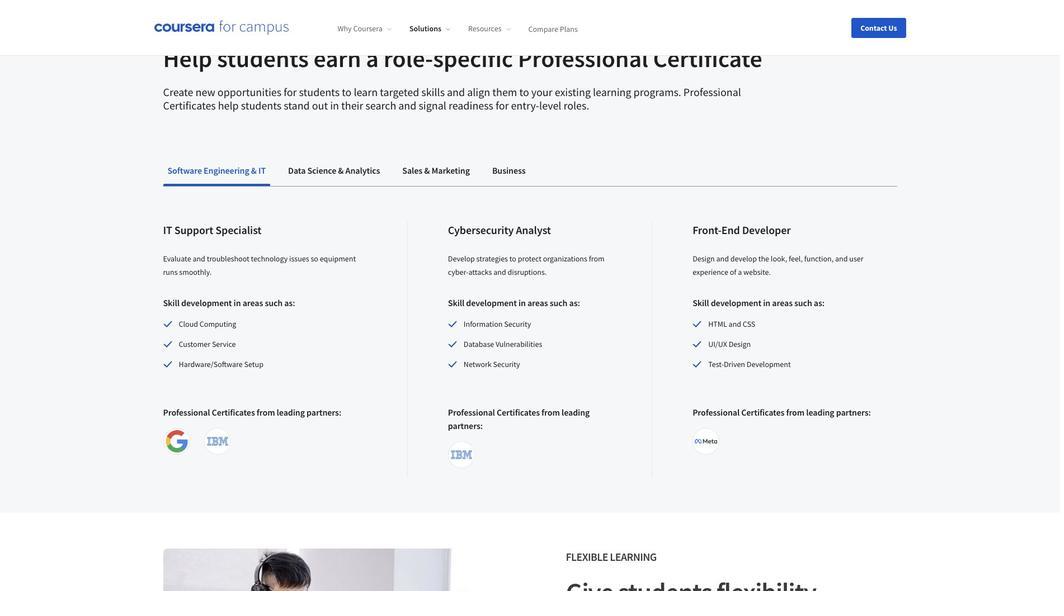 Task type: locate. For each thing, give the bounding box(es) containing it.
1 horizontal spatial such
[[550, 298, 567, 309]]

skills
[[421, 85, 445, 99]]

technology
[[251, 254, 288, 264]]

as: down issues
[[284, 298, 295, 309]]

computing
[[200, 320, 236, 330]]

3 skill development in areas such as: from the left
[[693, 298, 825, 309]]

skill down cyber-
[[448, 298, 464, 309]]

security up vulnerabilities
[[504, 320, 531, 330]]

& right engineering
[[251, 165, 257, 176]]

software engineering & it tab panel
[[163, 187, 897, 478]]

marketing
[[432, 165, 470, 176]]

from inside professional certificates from leading partners:
[[542, 407, 560, 419]]

1 vertical spatial it
[[163, 223, 172, 237]]

& right sales
[[424, 165, 430, 176]]

1 horizontal spatial as:
[[569, 298, 580, 309]]

2 leading from the left
[[562, 407, 590, 419]]

1 horizontal spatial to
[[510, 254, 516, 264]]

why
[[338, 24, 352, 34]]

their
[[341, 99, 363, 113]]

software engineering & it
[[168, 165, 266, 176]]

developer
[[742, 223, 791, 237]]

1 horizontal spatial design
[[729, 340, 751, 350]]

and left user
[[835, 254, 848, 264]]

as: for it support specialist
[[284, 298, 295, 309]]

new
[[196, 85, 215, 99]]

such for front-end developer
[[794, 298, 812, 309]]

evaluate
[[163, 254, 191, 264]]

1 skill development in areas such as: from the left
[[163, 298, 295, 309]]

search
[[366, 99, 396, 113]]

a right the of
[[738, 268, 742, 278]]

leading for specialist
[[277, 407, 305, 419]]

2 horizontal spatial skill
[[693, 298, 709, 309]]

2 horizontal spatial as:
[[814, 298, 825, 309]]

a down the coursera on the top left
[[366, 43, 379, 74]]

2 horizontal spatial professional certificates from leading partners:
[[693, 407, 871, 419]]

2 such from the left
[[550, 298, 567, 309]]

it inside button
[[258, 165, 266, 176]]

0 horizontal spatial it
[[163, 223, 172, 237]]

2 development from the left
[[466, 298, 517, 309]]

from for cybersecurity analyst
[[542, 407, 560, 419]]

2 skill from the left
[[448, 298, 464, 309]]

& right the science
[[338, 165, 344, 176]]

0 horizontal spatial for
[[284, 85, 297, 99]]

2 horizontal spatial such
[[794, 298, 812, 309]]

certificates inside professional certificates from leading partners:
[[497, 407, 540, 419]]

user
[[849, 254, 864, 264]]

0 horizontal spatial areas
[[243, 298, 263, 309]]

coursera for campus image
[[154, 20, 288, 35]]

0 horizontal spatial partners:
[[307, 407, 341, 419]]

resources link
[[468, 24, 510, 34]]

css
[[743, 320, 755, 330]]

areas down design and develop the look, feel, function, and user experience of a website.
[[772, 298, 793, 309]]

1 horizontal spatial skill development in areas such as:
[[448, 298, 580, 309]]

and
[[447, 85, 465, 99], [398, 99, 416, 113], [193, 254, 205, 264], [716, 254, 729, 264], [835, 254, 848, 264], [494, 268, 506, 278], [729, 320, 741, 330]]

areas for cybersecurity analyst
[[528, 298, 548, 309]]

3 skill from the left
[[693, 298, 709, 309]]

1 vertical spatial security
[[493, 360, 520, 370]]

1 horizontal spatial it
[[258, 165, 266, 176]]

professional inside professional certificates from leading partners:
[[448, 407, 495, 419]]

certificates for cybersecurity
[[497, 407, 540, 419]]

and inside evaluate and troubleshoot technology issues so equipment runs smoothly.
[[193, 254, 205, 264]]

0 horizontal spatial ibm leader logo image
[[206, 431, 229, 453]]

them
[[492, 85, 517, 99]]

for left the entry- in the top of the page
[[496, 99, 509, 113]]

development up the html and css
[[711, 298, 761, 309]]

contact us
[[860, 23, 897, 33]]

1 such from the left
[[265, 298, 283, 309]]

level
[[539, 99, 561, 113]]

0 vertical spatial design
[[693, 254, 715, 264]]

3 such from the left
[[794, 298, 812, 309]]

professional for it support specialist
[[163, 407, 210, 419]]

leading
[[277, 407, 305, 419], [562, 407, 590, 419], [806, 407, 834, 419]]

professional for front-end developer
[[693, 407, 740, 419]]

security down database vulnerabilities
[[493, 360, 520, 370]]

1 horizontal spatial ibm leader logo image
[[450, 444, 473, 467]]

0 horizontal spatial &
[[251, 165, 257, 176]]

it support specialist
[[163, 223, 261, 237]]

1 professional certificates from leading partners: from the left
[[163, 407, 341, 419]]

software
[[168, 165, 202, 176]]

and left align
[[447, 85, 465, 99]]

and down strategies
[[494, 268, 506, 278]]

development up cloud computing
[[181, 298, 232, 309]]

2 horizontal spatial &
[[424, 165, 430, 176]]

0 horizontal spatial leading
[[277, 407, 305, 419]]

design inside design and develop the look, feel, function, and user experience of a website.
[[693, 254, 715, 264]]

professional
[[518, 43, 648, 74], [684, 85, 741, 99], [163, 407, 210, 419], [448, 407, 495, 419], [693, 407, 740, 419]]

1 horizontal spatial a
[[738, 268, 742, 278]]

learning
[[593, 85, 631, 99], [610, 551, 657, 565]]

entry-
[[511, 99, 539, 113]]

issues
[[289, 254, 309, 264]]

security
[[504, 320, 531, 330], [493, 360, 520, 370]]

it inside tab panel
[[163, 223, 172, 237]]

&
[[251, 165, 257, 176], [338, 165, 344, 176], [424, 165, 430, 176]]

contact
[[860, 23, 887, 33]]

content tabs tab list
[[163, 157, 897, 186]]

so
[[311, 254, 318, 264]]

skill up cloud
[[163, 298, 180, 309]]

skill up html
[[693, 298, 709, 309]]

areas down disruptions.
[[528, 298, 548, 309]]

in down disruptions.
[[519, 298, 526, 309]]

to left protect
[[510, 254, 516, 264]]

1 & from the left
[[251, 165, 257, 176]]

coursera
[[353, 24, 383, 34]]

2 horizontal spatial leading
[[806, 407, 834, 419]]

skill development in areas such as: up 'css'
[[693, 298, 825, 309]]

signal
[[419, 99, 446, 113]]

evaluate and troubleshoot technology issues so equipment runs smoothly.
[[163, 254, 356, 278]]

1 horizontal spatial professional certificates from leading partners:
[[448, 407, 590, 432]]

professional up meta logo
[[693, 407, 740, 419]]

0 horizontal spatial skill
[[163, 298, 180, 309]]

compare
[[528, 24, 558, 34]]

1 areas from the left
[[243, 298, 263, 309]]

such down evaluate and troubleshoot technology issues so equipment runs smoothly.
[[265, 298, 283, 309]]

students
[[217, 43, 309, 74], [299, 85, 340, 99], [241, 99, 282, 113]]

and left signal
[[398, 99, 416, 113]]

to left your
[[519, 85, 529, 99]]

2 horizontal spatial development
[[711, 298, 761, 309]]

development up 'information security'
[[466, 298, 517, 309]]

certificates down network security
[[497, 407, 540, 419]]

skill development in areas such as: up 'information security'
[[448, 298, 580, 309]]

as: down organizations
[[569, 298, 580, 309]]

as: down function,
[[814, 298, 825, 309]]

2 areas from the left
[[528, 298, 548, 309]]

skill development in areas such as: up computing
[[163, 298, 295, 309]]

it
[[258, 165, 266, 176], [163, 223, 172, 237]]

ui/ux
[[708, 340, 727, 350]]

as: for front-end developer
[[814, 298, 825, 309]]

in right out on the left of the page
[[330, 99, 339, 113]]

1 horizontal spatial leading
[[562, 407, 590, 419]]

contact us button
[[852, 18, 906, 38]]

to left 'learn'
[[342, 85, 352, 99]]

for
[[284, 85, 297, 99], [496, 99, 509, 113]]

in up computing
[[234, 298, 241, 309]]

function,
[[804, 254, 834, 264]]

develop strategies to protect organizations from cyber-attacks and disruptions.
[[448, 254, 605, 278]]

0 horizontal spatial development
[[181, 298, 232, 309]]

and up 'smoothly.'
[[193, 254, 205, 264]]

certificates inside the create new opportunities for students to learn targeted skills and align them to your existing learning programs. professional certificates help students stand out in their search and signal readiness for entry-level roles.
[[163, 99, 216, 113]]

from for front-end developer
[[786, 407, 805, 419]]

1 skill from the left
[[163, 298, 180, 309]]

it left 'data'
[[258, 165, 266, 176]]

ibm leader logo image
[[206, 431, 229, 453], [450, 444, 473, 467]]

areas
[[243, 298, 263, 309], [528, 298, 548, 309], [772, 298, 793, 309]]

0 horizontal spatial design
[[693, 254, 715, 264]]

2 as: from the left
[[569, 298, 580, 309]]

design up driven
[[729, 340, 751, 350]]

certificates down development
[[741, 407, 785, 419]]

help
[[218, 99, 239, 113]]

2 skill development in areas such as: from the left
[[448, 298, 580, 309]]

professional down 'certificate'
[[684, 85, 741, 99]]

in down website.
[[763, 298, 770, 309]]

2 & from the left
[[338, 165, 344, 176]]

in
[[330, 99, 339, 113], [234, 298, 241, 309], [519, 298, 526, 309], [763, 298, 770, 309]]

1 horizontal spatial development
[[466, 298, 517, 309]]

1 leading from the left
[[277, 407, 305, 419]]

3 & from the left
[[424, 165, 430, 176]]

for left out on the left of the page
[[284, 85, 297, 99]]

learning right roles.
[[593, 85, 631, 99]]

3 leading from the left
[[806, 407, 834, 419]]

stand
[[284, 99, 310, 113]]

as:
[[284, 298, 295, 309], [569, 298, 580, 309], [814, 298, 825, 309]]

3 professional certificates from leading partners: from the left
[[693, 407, 871, 419]]

1 horizontal spatial &
[[338, 165, 344, 176]]

1 vertical spatial design
[[729, 340, 751, 350]]

data
[[288, 165, 306, 176]]

& inside button
[[251, 165, 257, 176]]

0 horizontal spatial professional certificates from leading partners:
[[163, 407, 341, 419]]

from for it support specialist
[[257, 407, 275, 419]]

compare plans link
[[528, 24, 578, 34]]

cybersecurity analyst
[[448, 223, 551, 237]]

learning right "flexible" at the right bottom of the page
[[610, 551, 657, 565]]

partners: for developer
[[836, 407, 871, 419]]

feel,
[[789, 254, 803, 264]]

certificates
[[163, 99, 216, 113], [212, 407, 255, 419], [497, 407, 540, 419], [741, 407, 785, 419]]

certificates down hardware/software setup
[[212, 407, 255, 419]]

areas for front-end developer
[[772, 298, 793, 309]]

such down feel,
[[794, 298, 812, 309]]

0 vertical spatial learning
[[593, 85, 631, 99]]

professional up google leader logo
[[163, 407, 210, 419]]

design
[[693, 254, 715, 264], [729, 340, 751, 350]]

specific
[[433, 43, 513, 74]]

compare plans
[[528, 24, 578, 34]]

0 vertical spatial security
[[504, 320, 531, 330]]

0 horizontal spatial as:
[[284, 298, 295, 309]]

skill development in areas such as:
[[163, 298, 295, 309], [448, 298, 580, 309], [693, 298, 825, 309]]

such for it support specialist
[[265, 298, 283, 309]]

professional certificates from leading partners: for it support specialist
[[163, 407, 341, 419]]

professional down network at the bottom of page
[[448, 407, 495, 419]]

certificates left help
[[163, 99, 216, 113]]

areas down evaluate and troubleshoot technology issues so equipment runs smoothly.
[[243, 298, 263, 309]]

3 as: from the left
[[814, 298, 825, 309]]

engineering
[[204, 165, 249, 176]]

1 as: from the left
[[284, 298, 295, 309]]

0 vertical spatial it
[[258, 165, 266, 176]]

to
[[342, 85, 352, 99], [519, 85, 529, 99], [510, 254, 516, 264]]

partners:
[[307, 407, 341, 419], [836, 407, 871, 419], [448, 421, 483, 432]]

disruptions.
[[508, 268, 547, 278]]

your
[[531, 85, 553, 99]]

equipment
[[320, 254, 356, 264]]

0 horizontal spatial such
[[265, 298, 283, 309]]

2 horizontal spatial areas
[[772, 298, 793, 309]]

design up experience
[[693, 254, 715, 264]]

3 areas from the left
[[772, 298, 793, 309]]

troubleshoot
[[207, 254, 249, 264]]

such down organizations
[[550, 298, 567, 309]]

it left support
[[163, 223, 172, 237]]

2 horizontal spatial partners:
[[836, 407, 871, 419]]

0 vertical spatial a
[[366, 43, 379, 74]]

from inside "develop strategies to protect organizations from cyber-attacks and disruptions."
[[589, 254, 605, 264]]

2 professional certificates from leading partners: from the left
[[448, 407, 590, 432]]

google leader logo image
[[165, 431, 188, 453]]

skill for front-
[[693, 298, 709, 309]]

1 vertical spatial a
[[738, 268, 742, 278]]

1 horizontal spatial skill
[[448, 298, 464, 309]]

cyber-
[[448, 268, 468, 278]]

cybersecurity
[[448, 223, 514, 237]]

students up opportunities on the top left of page
[[217, 43, 309, 74]]

specialist
[[215, 223, 261, 237]]

students left their
[[299, 85, 340, 99]]

3 development from the left
[[711, 298, 761, 309]]

1 horizontal spatial areas
[[528, 298, 548, 309]]

in for it support specialist
[[234, 298, 241, 309]]

1 horizontal spatial partners:
[[448, 421, 483, 432]]

0 horizontal spatial skill development in areas such as:
[[163, 298, 295, 309]]

1 development from the left
[[181, 298, 232, 309]]

2 horizontal spatial skill development in areas such as:
[[693, 298, 825, 309]]

strategies
[[476, 254, 508, 264]]

develop
[[448, 254, 475, 264]]

development
[[747, 360, 791, 370]]



Task type: vqa. For each thing, say whether or not it's contained in the screenshot.
Leading corresponding to Developer
yes



Task type: describe. For each thing, give the bounding box(es) containing it.
2 horizontal spatial to
[[519, 85, 529, 99]]

database vulnerabilities
[[464, 340, 542, 350]]

design and develop the look, feel, function, and user experience of a website.
[[693, 254, 864, 278]]

front-end developer
[[693, 223, 791, 237]]

attacks
[[468, 268, 492, 278]]

leading for developer
[[806, 407, 834, 419]]

certificate
[[653, 43, 762, 74]]

meta logo image
[[695, 431, 717, 453]]

sales
[[402, 165, 422, 176]]

learn
[[354, 85, 378, 99]]

solutions
[[409, 24, 441, 34]]

readiness
[[449, 99, 493, 113]]

skill development in areas such as: for analyst
[[448, 298, 580, 309]]

network
[[464, 360, 492, 370]]

hardware/software setup
[[179, 360, 263, 370]]

help
[[163, 43, 212, 74]]

driven
[[724, 360, 745, 370]]

as: for cybersecurity analyst
[[569, 298, 580, 309]]

earn
[[314, 43, 361, 74]]

front-
[[693, 223, 722, 237]]

smoothly.
[[179, 268, 212, 278]]

to inside "develop strategies to protect organizations from cyber-attacks and disruptions."
[[510, 254, 516, 264]]

cloud
[[179, 320, 198, 330]]

programs.
[[634, 85, 681, 99]]

security for network security
[[493, 360, 520, 370]]

analytics
[[345, 165, 380, 176]]

in inside the create new opportunities for students to learn targeted skills and align them to your existing learning programs. professional certificates help students stand out in their search and signal readiness for entry-level roles.
[[330, 99, 339, 113]]

leading inside professional certificates from leading partners:
[[562, 407, 590, 419]]

html and css
[[708, 320, 755, 330]]

why coursera
[[338, 24, 383, 34]]

us
[[889, 23, 897, 33]]

students right help
[[241, 99, 282, 113]]

flexible learning
[[566, 551, 657, 565]]

plans
[[560, 24, 578, 34]]

business
[[492, 165, 526, 176]]

such for cybersecurity analyst
[[550, 298, 567, 309]]

a inside design and develop the look, feel, function, and user experience of a website.
[[738, 268, 742, 278]]

and left 'css'
[[729, 320, 741, 330]]

create
[[163, 85, 193, 99]]

skill for cybersecurity
[[448, 298, 464, 309]]

software engineering & it button
[[163, 157, 270, 184]]

data science & analytics button
[[284, 157, 385, 184]]

learning inside the create new opportunities for students to learn targeted skills and align them to your existing learning programs. professional certificates help students stand out in their search and signal readiness for entry-level roles.
[[593, 85, 631, 99]]

information security
[[464, 320, 531, 330]]

website.
[[743, 268, 771, 278]]

network security
[[464, 360, 520, 370]]

align
[[467, 85, 490, 99]]

and inside "develop strategies to protect organizations from cyber-attacks and disruptions."
[[494, 268, 506, 278]]

in for front-end developer
[[763, 298, 770, 309]]

business button
[[488, 157, 530, 184]]

development for end
[[711, 298, 761, 309]]

professional certificates from leading partners: for front-end developer
[[693, 407, 871, 419]]

opportunities
[[218, 85, 281, 99]]

the
[[758, 254, 769, 264]]

roles.
[[564, 99, 589, 113]]

& for engineering
[[251, 165, 257, 176]]

areas for it support specialist
[[243, 298, 263, 309]]

partners: for specialist
[[307, 407, 341, 419]]

professional for cybersecurity analyst
[[448, 407, 495, 419]]

in for cybersecurity analyst
[[519, 298, 526, 309]]

certificates for it
[[212, 407, 255, 419]]

test-
[[708, 360, 724, 370]]

development for analyst
[[466, 298, 517, 309]]

customer service
[[179, 340, 236, 350]]

professional down plans
[[518, 43, 648, 74]]

cloud computing
[[179, 320, 236, 330]]

analyst
[[516, 223, 551, 237]]

look,
[[771, 254, 787, 264]]

relevant
[[186, 17, 236, 31]]

organizations
[[543, 254, 587, 264]]

flexible
[[566, 551, 608, 565]]

0 horizontal spatial to
[[342, 85, 352, 99]]

create new opportunities for students to learn targeted skills and align them to your existing learning programs. professional certificates help students stand out in their search and signal readiness for entry-level roles.
[[163, 85, 741, 113]]

0 horizontal spatial a
[[366, 43, 379, 74]]

role-
[[384, 43, 433, 74]]

support
[[174, 223, 213, 237]]

of
[[730, 268, 736, 278]]

professional certificates from leading partners: for cybersecurity analyst
[[448, 407, 590, 432]]

ui/ux design
[[708, 340, 751, 350]]

& for science
[[338, 165, 344, 176]]

test-driven development
[[708, 360, 791, 370]]

1 vertical spatial learning
[[610, 551, 657, 565]]

sales & marketing button
[[398, 157, 474, 184]]

job-
[[163, 17, 186, 31]]

professional inside the create new opportunities for students to learn targeted skills and align them to your existing learning programs. professional certificates help students stand out in their search and signal readiness for entry-level roles.
[[684, 85, 741, 99]]

why coursera link
[[338, 24, 392, 34]]

out
[[312, 99, 328, 113]]

1 horizontal spatial for
[[496, 99, 509, 113]]

solutions link
[[409, 24, 450, 34]]

certificates for front-
[[741, 407, 785, 419]]

html
[[708, 320, 727, 330]]

service
[[212, 340, 236, 350]]

skill development in areas such as: for end
[[693, 298, 825, 309]]

partners: inside professional certificates from leading partners:
[[448, 421, 483, 432]]

and up experience
[[716, 254, 729, 264]]

experience
[[693, 268, 728, 278]]

protect
[[518, 254, 542, 264]]

skill for it
[[163, 298, 180, 309]]

hardware/software
[[179, 360, 243, 370]]

develop
[[731, 254, 757, 264]]

development for support
[[181, 298, 232, 309]]

skill development in areas such as: for support
[[163, 298, 295, 309]]

database
[[464, 340, 494, 350]]

runs
[[163, 268, 178, 278]]

science
[[307, 165, 336, 176]]

security for information security
[[504, 320, 531, 330]]

setup
[[244, 360, 263, 370]]

sales & marketing
[[402, 165, 470, 176]]



